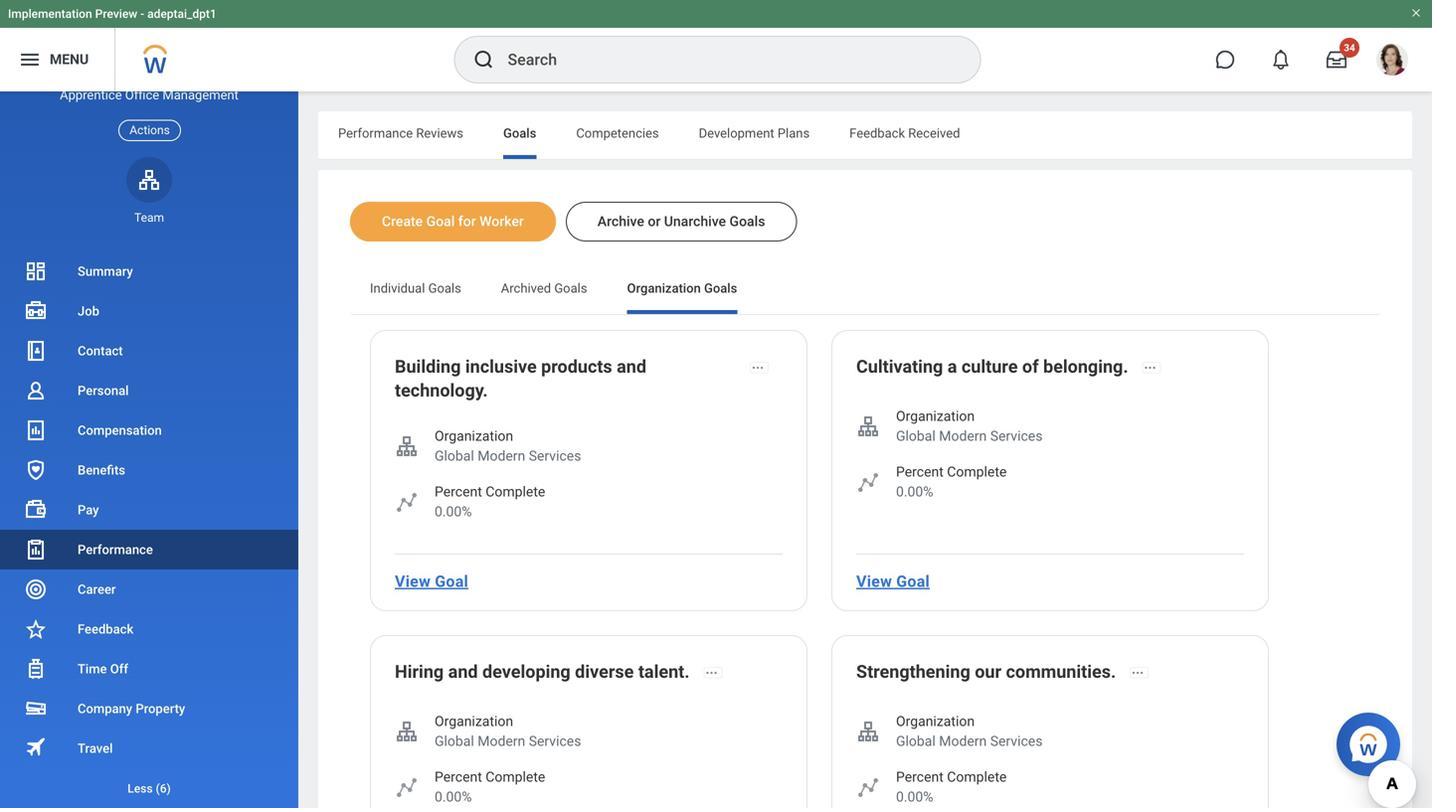 Task type: vqa. For each thing, say whether or not it's contained in the screenshot.
GLOBAL MODERN SERVICES element related to a
yes



Task type: describe. For each thing, give the bounding box(es) containing it.
goals right reviews
[[503, 126, 537, 141]]

menu banner
[[0, 0, 1433, 92]]

global for building
[[435, 448, 474, 465]]

services for developing
[[529, 734, 581, 750]]

notifications large image
[[1271, 50, 1291, 70]]

time off link
[[0, 650, 298, 689]]

compensation
[[78, 423, 162, 438]]

travel image
[[24, 736, 48, 760]]

c line image for cultivating
[[857, 471, 880, 494]]

team
[[134, 211, 164, 225]]

global modern services element for a
[[896, 427, 1043, 447]]

goal for building
[[435, 573, 469, 591]]

summary image
[[24, 260, 48, 284]]

goals inside archive or unarchive goals 'button'
[[730, 213, 765, 230]]

create goal for worker button
[[350, 202, 556, 242]]

justify image
[[18, 48, 42, 72]]

global for hiring
[[435, 734, 474, 750]]

tab list for individual goals
[[318, 111, 1413, 159]]

services for culture
[[991, 428, 1043, 445]]

percent complete 0.00% for inclusive
[[435, 484, 545, 520]]

career image
[[24, 578, 48, 602]]

global modern services element for our
[[896, 732, 1043, 752]]

pay link
[[0, 490, 298, 530]]

0.00% for building
[[435, 504, 472, 520]]

off
[[110, 662, 128, 677]]

time
[[78, 662, 107, 677]]

implementation
[[8, 7, 92, 21]]

complete for inclusive
[[486, 484, 545, 500]]

0.00% for hiring
[[435, 789, 472, 806]]

talent.
[[639, 662, 690, 683]]

time off image
[[24, 658, 48, 681]]

global for strengthening
[[896, 734, 936, 750]]

actions button
[[119, 120, 181, 141]]

organization global modern services for and
[[435, 714, 581, 750]]

modern for a
[[939, 428, 987, 445]]

archived goals
[[501, 281, 587, 296]]

percent for cultivating
[[896, 464, 944, 480]]

hiring and developing diverse talent.
[[395, 662, 690, 683]]

feedback image
[[24, 618, 48, 642]]

goal inside button
[[426, 213, 455, 230]]

a
[[948, 357, 957, 378]]

create goal for worker
[[382, 213, 524, 230]]

complete for our
[[947, 769, 1007, 786]]

tab list for cultivating a culture of belonging.
[[350, 267, 1381, 314]]

less (6) button
[[0, 769, 298, 809]]

(6)
[[156, 782, 171, 796]]

team link
[[126, 157, 172, 226]]

received
[[909, 126, 960, 141]]

preview
[[95, 7, 137, 21]]

time off
[[78, 662, 128, 677]]

strengthening our communities.
[[857, 662, 1116, 683]]

inclusive
[[465, 357, 537, 378]]

culture
[[962, 357, 1018, 378]]

career
[[78, 582, 116, 597]]

travel
[[78, 742, 113, 757]]

search image
[[472, 48, 496, 72]]

contact
[[78, 344, 123, 359]]

development
[[699, 126, 775, 141]]

unarchive
[[664, 213, 726, 230]]

c line image for strengthening
[[857, 776, 880, 800]]

team lena jung element
[[126, 210, 172, 226]]

view goal for cultivating a culture of belonging.
[[857, 573, 930, 591]]

archived
[[501, 281, 551, 296]]

belonging.
[[1044, 357, 1129, 378]]

contact link
[[0, 331, 298, 371]]

organization for of
[[896, 408, 975, 425]]

summary link
[[0, 252, 298, 291]]

global for cultivating
[[896, 428, 936, 445]]

adeptai_dpt1
[[147, 7, 217, 21]]

competencies
[[576, 126, 659, 141]]

contact image
[[24, 339, 48, 363]]

org chart image
[[395, 720, 419, 744]]

0.00% element for and
[[435, 788, 545, 808]]

close environment banner image
[[1411, 7, 1423, 19]]

global modern services element for inclusive
[[435, 447, 581, 467]]

inbox large image
[[1327, 50, 1347, 70]]

cultivating
[[857, 357, 943, 378]]

0.00% element for a
[[896, 482, 1007, 502]]

travel link
[[0, 729, 298, 769]]

goal for cultivating
[[897, 573, 930, 591]]

hiring
[[395, 662, 444, 683]]

goals for individual goals
[[428, 281, 461, 296]]

individual goals
[[370, 281, 461, 296]]

organization global modern services for inclusive
[[435, 428, 581, 465]]

feedback for feedback
[[78, 622, 134, 637]]

office
[[125, 88, 159, 103]]

organization for and
[[435, 428, 513, 445]]

goals for organization goals
[[704, 281, 737, 296]]

performance for performance
[[78, 543, 153, 558]]

percent complete 0.00% for our
[[896, 769, 1007, 806]]

cultivating a culture of belonging. element
[[857, 355, 1129, 383]]

view goal button for cultivating a culture of belonging.
[[849, 562, 938, 602]]



Task type: locate. For each thing, give the bounding box(es) containing it.
org chart image
[[857, 415, 880, 439], [395, 435, 419, 459], [857, 720, 880, 744]]

and right products
[[617, 357, 647, 378]]

0 vertical spatial performance
[[338, 126, 413, 141]]

c line image
[[395, 490, 419, 514]]

1 vertical spatial tab list
[[350, 267, 1381, 314]]

1 vertical spatial and
[[448, 662, 478, 683]]

percent complete 0.00% for a
[[896, 464, 1007, 500]]

menu
[[50, 51, 89, 68]]

0 horizontal spatial view
[[395, 573, 431, 591]]

summary
[[78, 264, 133, 279]]

organization down a
[[896, 408, 975, 425]]

services for products
[[529, 448, 581, 465]]

view
[[395, 573, 431, 591], [857, 573, 892, 591]]

cultivating a culture of belonging.
[[857, 357, 1129, 378]]

1 horizontal spatial view
[[857, 573, 892, 591]]

building
[[395, 357, 461, 378]]

Search Workday  search field
[[508, 38, 940, 82]]

goals right archived
[[554, 281, 587, 296]]

less
[[128, 782, 153, 796]]

benefits image
[[24, 459, 48, 482]]

0.00% for strengthening
[[896, 789, 934, 806]]

0 vertical spatial related actions image
[[1144, 361, 1158, 375]]

organization global modern services down a
[[896, 408, 1043, 445]]

2 view goal button from the left
[[849, 562, 938, 602]]

compensation image
[[24, 419, 48, 443]]

feedback link
[[0, 610, 298, 650]]

1 vertical spatial related actions image
[[1131, 666, 1145, 680]]

modern down developing
[[478, 734, 525, 750]]

list containing summary
[[0, 252, 298, 809]]

strengthening our communities. element
[[857, 661, 1116, 688]]

career link
[[0, 570, 298, 610]]

benefits link
[[0, 451, 298, 490]]

org chart image down 'cultivating'
[[857, 415, 880, 439]]

related actions image right belonging.
[[1144, 361, 1158, 375]]

modern down strengthening our communities. element on the right bottom of the page
[[939, 734, 987, 750]]

company
[[78, 702, 132, 717]]

related actions image for strengthening our communities.
[[1131, 666, 1145, 680]]

1 view goal from the left
[[395, 573, 469, 591]]

feedback
[[850, 126, 905, 141], [78, 622, 134, 637]]

view team image
[[137, 168, 161, 192]]

pay
[[78, 503, 99, 518]]

modern for inclusive
[[478, 448, 525, 465]]

performance up career
[[78, 543, 153, 558]]

view down c line icon
[[395, 573, 431, 591]]

services
[[991, 428, 1043, 445], [529, 448, 581, 465], [529, 734, 581, 750], [991, 734, 1043, 750]]

goals
[[503, 126, 537, 141], [730, 213, 765, 230], [428, 281, 461, 296], [554, 281, 587, 296], [704, 281, 737, 296]]

feedback received
[[850, 126, 960, 141]]

our
[[975, 662, 1002, 683]]

1 horizontal spatial view goal button
[[849, 562, 938, 602]]

building inclusive products and technology.
[[395, 357, 647, 401]]

organization down strengthening
[[896, 714, 975, 730]]

0 horizontal spatial and
[[448, 662, 478, 683]]

create
[[382, 213, 423, 230]]

0 vertical spatial and
[[617, 357, 647, 378]]

services for communities.
[[991, 734, 1043, 750]]

global modern services element down strengthening our communities. element on the right bottom of the page
[[896, 732, 1043, 752]]

performance image
[[24, 538, 48, 562]]

job
[[78, 304, 99, 319]]

services down of
[[991, 428, 1043, 445]]

organization global modern services down building inclusive products and technology.
[[435, 428, 581, 465]]

-
[[140, 7, 144, 21]]

goal
[[426, 213, 455, 230], [435, 573, 469, 591], [897, 573, 930, 591]]

global
[[896, 428, 936, 445], [435, 448, 474, 465], [435, 734, 474, 750], [896, 734, 936, 750]]

1 horizontal spatial feedback
[[850, 126, 905, 141]]

performance for performance reviews
[[338, 126, 413, 141]]

company property link
[[0, 689, 298, 729]]

personal image
[[24, 379, 48, 403]]

complete for a
[[947, 464, 1007, 480]]

1 view from the left
[[395, 573, 431, 591]]

organization global modern services for our
[[896, 714, 1043, 750]]

goal up "hiring"
[[435, 573, 469, 591]]

view goal button
[[387, 562, 477, 602], [849, 562, 938, 602]]

profile logan mcneil image
[[1377, 44, 1409, 80]]

view for building inclusive products and technology.
[[395, 573, 431, 591]]

modern for our
[[939, 734, 987, 750]]

services down building inclusive products and technology. element
[[529, 448, 581, 465]]

goal left for
[[426, 213, 455, 230]]

archive or unarchive goals
[[598, 213, 765, 230]]

1 view goal button from the left
[[387, 562, 477, 602]]

modern
[[939, 428, 987, 445], [478, 448, 525, 465], [478, 734, 525, 750], [939, 734, 987, 750]]

0 horizontal spatial feedback
[[78, 622, 134, 637]]

personal
[[78, 383, 129, 398]]

1 horizontal spatial and
[[617, 357, 647, 378]]

34 button
[[1315, 38, 1360, 82]]

development plans
[[699, 126, 810, 141]]

list
[[0, 252, 298, 809]]

global modern services element for and
[[435, 732, 581, 752]]

global modern services element down the cultivating a culture of belonging. element
[[896, 427, 1043, 447]]

archive
[[598, 213, 645, 230]]

1 vertical spatial performance
[[78, 543, 153, 558]]

1 vertical spatial related actions image
[[705, 666, 719, 680]]

0.00% element for our
[[896, 788, 1007, 808]]

performance left reviews
[[338, 126, 413, 141]]

developing
[[482, 662, 571, 683]]

company property
[[78, 702, 185, 717]]

1 horizontal spatial performance
[[338, 126, 413, 141]]

0 vertical spatial feedback
[[850, 126, 905, 141]]

percent
[[896, 464, 944, 480], [435, 484, 482, 500], [435, 769, 482, 786], [896, 769, 944, 786]]

percent complete 0.00%
[[896, 464, 1007, 500], [435, 484, 545, 520], [435, 769, 545, 806], [896, 769, 1007, 806]]

actions
[[130, 123, 170, 137]]

property
[[136, 702, 185, 717]]

view goal button up strengthening
[[849, 562, 938, 602]]

apprentice
[[60, 88, 122, 103]]

organization global modern services for a
[[896, 408, 1043, 445]]

company property image
[[24, 697, 48, 721]]

view goal button for building inclusive products and technology.
[[387, 562, 477, 602]]

global right org chart icon
[[435, 734, 474, 750]]

organization global modern services down strengthening our communities. element on the right bottom of the page
[[896, 714, 1043, 750]]

modern down building inclusive products and technology.
[[478, 448, 525, 465]]

for
[[458, 213, 476, 230]]

0.00% element
[[896, 482, 1007, 502], [435, 502, 545, 522], [435, 788, 545, 808], [896, 788, 1007, 808]]

global down 'cultivating'
[[896, 428, 936, 445]]

products
[[541, 357, 612, 378]]

2 view from the left
[[857, 573, 892, 591]]

2 view goal from the left
[[857, 573, 930, 591]]

view for cultivating a culture of belonging.
[[857, 573, 892, 591]]

performance reviews
[[338, 126, 464, 141]]

0.00% element for inclusive
[[435, 502, 545, 522]]

global down 'technology.'
[[435, 448, 474, 465]]

organization
[[627, 281, 701, 296], [896, 408, 975, 425], [435, 428, 513, 445], [435, 714, 513, 730], [896, 714, 975, 730]]

c line image for hiring
[[395, 776, 419, 800]]

organization global modern services
[[896, 408, 1043, 445], [435, 428, 581, 465], [435, 714, 581, 750], [896, 714, 1043, 750]]

strengthening
[[857, 662, 971, 683]]

feedback up time off
[[78, 622, 134, 637]]

performance
[[338, 126, 413, 141], [78, 543, 153, 558]]

view goal for building inclusive products and technology.
[[395, 573, 469, 591]]

view goal up strengthening
[[857, 573, 930, 591]]

performance link
[[0, 530, 298, 570]]

0.00% for cultivating
[[896, 484, 934, 500]]

job image
[[24, 299, 48, 323]]

0 vertical spatial related actions image
[[751, 361, 765, 375]]

personal link
[[0, 371, 298, 411]]

less (6)
[[128, 782, 171, 796]]

34
[[1344, 42, 1356, 54]]

modern down a
[[939, 428, 987, 445]]

organization for diverse
[[435, 714, 513, 730]]

view goal
[[395, 573, 469, 591], [857, 573, 930, 591]]

implementation preview -   adeptai_dpt1
[[8, 7, 217, 21]]

organization down or
[[627, 281, 701, 296]]

of
[[1023, 357, 1039, 378]]

feedback left received
[[850, 126, 905, 141]]

goals for archived goals
[[554, 281, 587, 296]]

org chart image for cultivating a culture of belonging.
[[857, 415, 880, 439]]

performance inside 'navigation pane' region
[[78, 543, 153, 558]]

organization inside tab list
[[627, 281, 701, 296]]

feedback inside 'navigation pane' region
[[78, 622, 134, 637]]

individual
[[370, 281, 425, 296]]

less (6) button
[[0, 777, 298, 801]]

0 horizontal spatial view goal button
[[387, 562, 477, 602]]

benefits
[[78, 463, 125, 478]]

related actions image right communities.
[[1131, 666, 1145, 680]]

services down hiring and developing diverse talent. element
[[529, 734, 581, 750]]

organization goals
[[627, 281, 737, 296]]

compensation link
[[0, 411, 298, 451]]

and right "hiring"
[[448, 662, 478, 683]]

tab list
[[318, 111, 1413, 159], [350, 267, 1381, 314]]

org chart image down strengthening
[[857, 720, 880, 744]]

services down strengthening our communities. element on the right bottom of the page
[[991, 734, 1043, 750]]

view goal down c line icon
[[395, 573, 469, 591]]

management
[[163, 88, 239, 103]]

organization global modern services down developing
[[435, 714, 581, 750]]

archive or unarchive goals button
[[566, 202, 797, 242]]

view goal button down c line icon
[[387, 562, 477, 602]]

org chart image for building inclusive products and technology.
[[395, 435, 419, 459]]

menu button
[[0, 28, 115, 92]]

org chart image up c line icon
[[395, 435, 419, 459]]

global modern services element
[[896, 427, 1043, 447], [435, 447, 581, 467], [435, 732, 581, 752], [896, 732, 1043, 752]]

worker
[[480, 213, 524, 230]]

pay image
[[24, 498, 48, 522]]

view up strengthening
[[857, 573, 892, 591]]

0 vertical spatial tab list
[[318, 111, 1413, 159]]

apprentice office management
[[60, 88, 239, 103]]

global modern services element down developing
[[435, 732, 581, 752]]

or
[[648, 213, 661, 230]]

communities.
[[1006, 662, 1116, 683]]

job link
[[0, 291, 298, 331]]

organization right org chart icon
[[435, 714, 513, 730]]

percent complete 0.00% for and
[[435, 769, 545, 806]]

percent for strengthening
[[896, 769, 944, 786]]

0 horizontal spatial related actions image
[[705, 666, 719, 680]]

global down strengthening
[[896, 734, 936, 750]]

plans
[[778, 126, 810, 141]]

tab list containing performance reviews
[[318, 111, 1413, 159]]

goals down unarchive
[[704, 281, 737, 296]]

feedback for feedback received
[[850, 126, 905, 141]]

and inside building inclusive products and technology.
[[617, 357, 647, 378]]

building inclusive products and technology. element
[[395, 355, 736, 407]]

percent for building
[[435, 484, 482, 500]]

global modern services element down building inclusive products and technology.
[[435, 447, 581, 467]]

hiring and developing diverse talent. element
[[395, 661, 690, 688]]

goals right unarchive
[[730, 213, 765, 230]]

0 horizontal spatial view goal
[[395, 573, 469, 591]]

related actions image for cultivating a culture of belonging.
[[1144, 361, 1158, 375]]

org chart image for strengthening our communities.
[[857, 720, 880, 744]]

organization down 'technology.'
[[435, 428, 513, 445]]

related actions image
[[1144, 361, 1158, 375], [1131, 666, 1145, 680]]

tab list containing individual goals
[[350, 267, 1381, 314]]

0 horizontal spatial performance
[[78, 543, 153, 558]]

navigation pane region
[[0, 87, 298, 809]]

modern for and
[[478, 734, 525, 750]]

reviews
[[416, 126, 464, 141]]

percent for hiring
[[435, 769, 482, 786]]

goal up strengthening
[[897, 573, 930, 591]]

1 horizontal spatial view goal
[[857, 573, 930, 591]]

technology.
[[395, 381, 488, 401]]

1 vertical spatial feedback
[[78, 622, 134, 637]]

c line image
[[857, 471, 880, 494], [395, 776, 419, 800], [857, 776, 880, 800]]

diverse
[[575, 662, 634, 683]]

1 horizontal spatial related actions image
[[751, 361, 765, 375]]

complete for and
[[486, 769, 545, 786]]

related actions image for hiring and developing diverse talent.
[[705, 666, 719, 680]]

goals right individual
[[428, 281, 461, 296]]

related actions image
[[751, 361, 765, 375], [705, 666, 719, 680]]

related actions image for building inclusive products and technology.
[[751, 361, 765, 375]]

complete
[[947, 464, 1007, 480], [486, 484, 545, 500], [486, 769, 545, 786], [947, 769, 1007, 786]]



